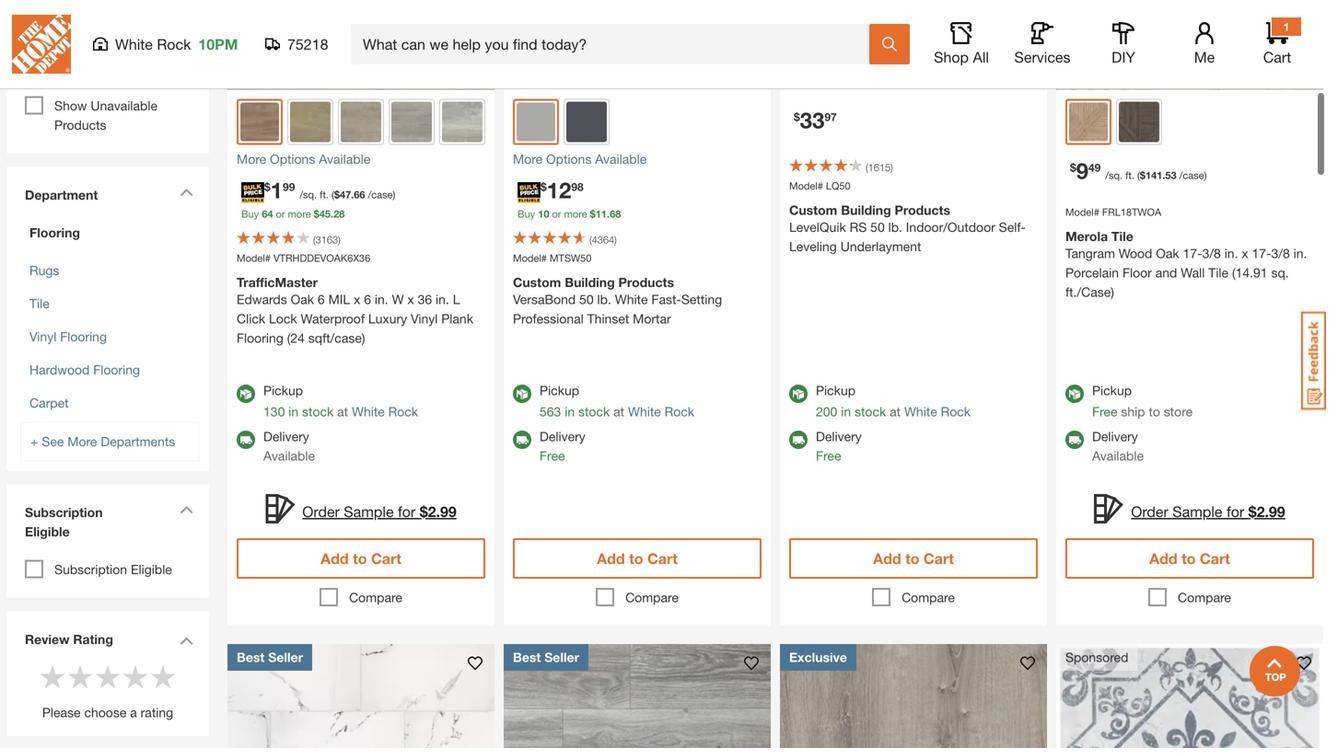 Task type: vqa. For each thing, say whether or not it's contained in the screenshot.
note:
no



Task type: locate. For each thing, give the bounding box(es) containing it.
delivery available
[[263, 429, 315, 464], [1093, 429, 1144, 464]]

more options available link up 66
[[237, 150, 485, 169]]

for for pickup free ship to store
[[1227, 503, 1245, 521]]

delivery available for ship
[[1093, 429, 1144, 464]]

stock right 200
[[855, 404, 886, 420]]

white for pickup 200 in stock at white rock
[[905, 404, 938, 420]]

2 horizontal spatial products
[[895, 203, 951, 218]]

fast-
[[652, 292, 682, 307]]

1 order from the left
[[302, 503, 340, 521]]

$ inside $ 33 97
[[794, 111, 800, 123]]

2 horizontal spatial star symbol image
[[149, 664, 177, 691]]

more down white image
[[513, 152, 543, 167]]

0 vertical spatial eligible
[[25, 525, 70, 540]]

stock for 12
[[579, 404, 610, 420]]

model# for model# frl18twoa
[[1066, 206, 1100, 218]]

at inside pickup 563 in stock at white rock
[[614, 404, 625, 420]]

) for ( 4364 )
[[615, 234, 617, 246]]

1 horizontal spatial 50
[[871, 220, 885, 235]]

available for pickup image for 200 in stock
[[790, 385, 808, 404]]

available shipping image for free
[[1066, 431, 1084, 450]]

products
[[54, 117, 106, 133], [895, 203, 951, 218], [619, 275, 674, 290]]

50 inside custom building products versabond 50 lb. white fast-setting professional thinset mortar
[[580, 292, 594, 307]]

1 horizontal spatial best seller
[[513, 650, 580, 666]]

2 for from the left
[[1227, 503, 1245, 521]]

tile down rugs link
[[29, 296, 50, 311]]

0 horizontal spatial 50
[[580, 292, 594, 307]]

0 horizontal spatial best seller
[[237, 650, 303, 666]]

) for ( 3163 )
[[338, 234, 341, 246]]

sterling oak 22 mil x 8.7 in. w x 48 in. l click lock waterproof luxury vinyl plank flooring (20.1 sqft/case) image
[[780, 645, 1047, 749]]

subscription up rating
[[54, 562, 127, 578]]

options up 98
[[546, 152, 592, 167]]

0 horizontal spatial stock
[[302, 404, 334, 420]]

subscription
[[25, 505, 103, 521], [54, 562, 127, 578]]

eligible for the bottommost subscription eligible link
[[131, 562, 172, 578]]

custom up versabond
[[513, 275, 561, 290]]

1 available for pickup image from the left
[[790, 385, 808, 404]]

2 caret icon image from the top
[[180, 506, 193, 515]]

1 available shipping image from the left
[[513, 431, 532, 450]]

3/8 up wall
[[1203, 246, 1221, 261]]

custom inside custom building products levelquik rs 50 lb. indoor/outdoor self- leveling underlayment
[[790, 203, 838, 218]]

hardwood flooring
[[29, 363, 140, 378]]

( left '141'
[[1138, 170, 1140, 181]]

1 right the me "button"
[[1284, 20, 1290, 33]]

0 horizontal spatial lb.
[[597, 292, 612, 307]]

1 horizontal spatial in
[[565, 404, 575, 420]]

merola tile tangram wood oak 17-3/8 in. x 17-3/8 in. porcelain floor and wall tile (14.91 sq. ft./case)
[[1066, 229, 1308, 300]]

more options available link up '68'
[[513, 150, 762, 169]]

vinyl inside trafficmaster edwards oak 6 mil x 6 in. w x 36 in. l click lock waterproof luxury vinyl plank flooring (24 sqft/case)
[[411, 311, 438, 327]]

1 vertical spatial /case
[[368, 189, 393, 201]]

available for pickup image for 12
[[513, 385, 532, 404]]

winding brook image
[[442, 102, 483, 142]]

1 horizontal spatial ft.
[[1126, 170, 1135, 181]]

1 horizontal spatial buy
[[518, 208, 535, 220]]

4 add to cart from the left
[[1150, 550, 1231, 568]]

1 horizontal spatial delivery available
[[1093, 429, 1144, 464]]

2 available for pickup image from the left
[[513, 385, 532, 404]]

in inside pickup 200 in stock at white rock
[[841, 404, 851, 420]]

0 horizontal spatial star symbol image
[[66, 664, 94, 691]]

2 horizontal spatial at
[[890, 404, 901, 420]]

more options available up 98
[[513, 152, 647, 167]]

1 more options available link from the left
[[237, 150, 485, 169]]

wood
[[1119, 246, 1153, 261]]

show unavailable products link
[[54, 98, 158, 133]]

rock inside pickup 200 in stock at white rock
[[941, 404, 971, 420]]

1 star symbol image from the left
[[66, 664, 94, 691]]

1 best from the left
[[237, 650, 265, 666]]

pickup 200 in stock at white rock
[[816, 383, 971, 420]]

1 seller from the left
[[268, 650, 303, 666]]

( inside $ 9 49 /sq. ft. ( $ 141 . 53 /case )
[[1138, 170, 1140, 181]]

0 horizontal spatial more options available
[[237, 152, 371, 167]]

or right "64"
[[276, 208, 285, 220]]

indoor/outdoor
[[906, 220, 996, 235]]

0 vertical spatial building
[[841, 203, 891, 218]]

0 horizontal spatial free
[[540, 449, 565, 464]]

lb. up underlayment
[[889, 220, 903, 235]]

1 available shipping image from the left
[[237, 431, 255, 450]]

review rating
[[25, 632, 113, 648]]

3 add from the left
[[873, 550, 902, 568]]

1 stock from the left
[[302, 404, 334, 420]]

caret icon image for department
[[180, 188, 193, 197]]

2 vertical spatial caret icon image
[[180, 637, 193, 646]]

0 horizontal spatial best
[[237, 650, 265, 666]]

1 or from the left
[[276, 208, 285, 220]]

2 available shipping image from the left
[[1066, 431, 1084, 450]]

rugs link
[[29, 263, 59, 278]]

stock
[[302, 404, 334, 420], [579, 404, 610, 420], [855, 404, 886, 420]]

0 horizontal spatial more options available link
[[237, 150, 485, 169]]

2 compare from the left
[[626, 591, 679, 606]]

or
[[276, 208, 285, 220], [552, 208, 561, 220]]

model# frl18twoa
[[1066, 206, 1162, 218]]

oak inside merola tile tangram wood oak 17-3/8 in. x 17-3/8 in. porcelain floor and wall tile (14.91 sq. ft./case)
[[1156, 246, 1180, 261]]

ft. up 45
[[320, 189, 329, 201]]

1 white rock link from the left
[[352, 404, 418, 420]]

ft. inside "/sq. ft. ( $ 47 . 66 /case ) buy 64 or more $ 45 . 28"
[[320, 189, 329, 201]]

ft. inside $ 9 49 /sq. ft. ( $ 141 . 53 /case )
[[1126, 170, 1135, 181]]

0 horizontal spatial eligible
[[25, 525, 70, 540]]

3 add to cart from the left
[[873, 550, 954, 568]]

eligible
[[25, 525, 70, 540], [131, 562, 172, 578]]

model# for model# lq50
[[790, 180, 823, 192]]

1 vertical spatial ft.
[[320, 189, 329, 201]]

1 in from the left
[[289, 404, 299, 420]]

available for pickup image for free
[[1066, 385, 1084, 404]]

subscription down see
[[25, 505, 103, 521]]

1 horizontal spatial x
[[408, 292, 414, 307]]

products inside show unavailable products
[[54, 117, 106, 133]]

1 horizontal spatial options
[[546, 152, 592, 167]]

2 horizontal spatial in
[[841, 404, 851, 420]]

delivery available for in
[[263, 429, 315, 464]]

pickup for 130
[[263, 383, 303, 398]]

2 order from the left
[[1132, 503, 1169, 521]]

. inside $ 9 49 /sq. ft. ( $ 141 . 53 /case )
[[1163, 170, 1166, 181]]

200
[[816, 404, 838, 420]]

products up indoor/outdoor
[[895, 203, 951, 218]]

1 options from the left
[[270, 152, 315, 167]]

2 at from the left
[[614, 404, 625, 420]]

2 sample from the left
[[1173, 503, 1223, 521]]

/sq. right 49
[[1106, 170, 1123, 181]]

leveling
[[790, 239, 837, 254]]

star symbol image
[[66, 664, 94, 691], [122, 664, 149, 691]]

(24
[[287, 331, 305, 346]]

50 inside custom building products levelquik rs 50 lb. indoor/outdoor self- leveling underlayment
[[871, 220, 885, 235]]

at for 12
[[614, 404, 625, 420]]

free for pickup 200 in stock at white rock
[[816, 449, 842, 464]]

0 vertical spatial vinyl
[[411, 311, 438, 327]]

0 horizontal spatial available for pickup image
[[237, 385, 255, 404]]

1 horizontal spatial stock
[[579, 404, 610, 420]]

50 up thinset
[[580, 292, 594, 307]]

1615
[[868, 162, 891, 174]]

1 delivery free from the left
[[540, 429, 586, 464]]

2 vertical spatial products
[[619, 275, 674, 290]]

2 delivery free from the left
[[816, 429, 862, 464]]

1 pickup from the left
[[263, 383, 303, 398]]

$ 12 98
[[541, 177, 584, 203]]

availability
[[25, 60, 91, 76]]

delivery down ship
[[1093, 429, 1138, 445]]

0 horizontal spatial sample
[[344, 503, 394, 521]]

2 stock from the left
[[579, 404, 610, 420]]

1 horizontal spatial /case
[[1180, 170, 1205, 181]]

2 horizontal spatial white rock link
[[905, 404, 971, 420]]

stock for 1
[[302, 404, 334, 420]]

available for pickup image
[[790, 385, 808, 404], [1066, 385, 1084, 404]]

50 right rs
[[871, 220, 885, 235]]

buy left "64"
[[241, 208, 259, 220]]

pickup for 200
[[816, 383, 856, 398]]

wood oak image
[[1070, 103, 1108, 141]]

at right 563
[[614, 404, 625, 420]]

delivery free for 200
[[816, 429, 862, 464]]

delivery down 130 at bottom
[[263, 429, 309, 445]]

tangram wood oak 17-3/8 in. x 17-3/8 in. porcelain floor and wall tile (14.91 sq. ft./case) image
[[1057, 0, 1324, 90]]

in inside "pickup 130 in stock at white rock"
[[289, 404, 299, 420]]

1 2.99 from the left
[[428, 503, 457, 521]]

1 horizontal spatial oak
[[1156, 246, 1180, 261]]

pickup inside pickup 563 in stock at white rock
[[540, 383, 580, 398]]

building up rs
[[841, 203, 891, 218]]

1 horizontal spatial 1
[[1284, 20, 1290, 33]]

moonstone image
[[341, 102, 381, 142]]

more for 12
[[513, 152, 543, 167]]

2 more options available link from the left
[[513, 150, 762, 169]]

0 vertical spatial /case
[[1180, 170, 1205, 181]]

vinyl flooring link
[[29, 329, 107, 345]]

3 at from the left
[[890, 404, 901, 420]]

1 horizontal spatial available shipping image
[[1066, 431, 1084, 450]]

0 horizontal spatial ft.
[[320, 189, 329, 201]]

2 vertical spatial tile
[[29, 296, 50, 311]]

2 2.99 from the left
[[1257, 503, 1286, 521]]

available for pickup image for 1
[[237, 385, 255, 404]]

2 add to cart button from the left
[[513, 539, 762, 579]]

tile
[[1112, 229, 1134, 244], [1209, 265, 1229, 281], [29, 296, 50, 311]]

model# up trafficmaster
[[237, 252, 271, 264]]

tile right wall
[[1209, 265, 1229, 281]]

products for custom building products levelquik rs 50 lb. indoor/outdoor self- leveling underlayment
[[895, 203, 951, 218]]

subscription for the top subscription eligible link
[[25, 505, 103, 521]]

3 pickup from the left
[[816, 383, 856, 398]]

for for pickup 130 in stock at white rock
[[398, 503, 416, 521]]

1 vertical spatial 50
[[580, 292, 594, 307]]

(
[[866, 162, 868, 174], [1138, 170, 1140, 181], [332, 189, 334, 201], [313, 234, 316, 246], [590, 234, 592, 246]]

at for 1
[[337, 404, 348, 420]]

white for pickup 130 in stock at white rock
[[352, 404, 385, 420]]

17- up wall
[[1183, 246, 1203, 261]]

1 horizontal spatial sample
[[1173, 503, 1223, 521]]

pickup up ship
[[1093, 383, 1132, 398]]

1 caret icon image from the top
[[180, 188, 193, 197]]

stock right 563
[[579, 404, 610, 420]]

building for 50
[[565, 275, 615, 290]]

stock right 130 at bottom
[[302, 404, 334, 420]]

options for 1
[[270, 152, 315, 167]]

1 delivery from the left
[[263, 429, 309, 445]]

or right 10
[[552, 208, 561, 220]]

in right 563
[[565, 404, 575, 420]]

130
[[263, 404, 285, 420]]

1 horizontal spatial 3/8
[[1272, 246, 1290, 261]]

delivery free for 563
[[540, 429, 586, 464]]

1 horizontal spatial free
[[816, 449, 842, 464]]

0 horizontal spatial more
[[68, 434, 97, 450]]

all
[[973, 48, 989, 66]]

choose
[[84, 706, 127, 721]]

1 vertical spatial products
[[895, 203, 951, 218]]

model# up merola
[[1066, 206, 1100, 218]]

oak up lock
[[291, 292, 314, 307]]

0 horizontal spatial options
[[270, 152, 315, 167]]

0 horizontal spatial tile
[[29, 296, 50, 311]]

more options available
[[237, 152, 371, 167], [513, 152, 647, 167]]

order sample for $ 2.99 for ship to store
[[1132, 503, 1286, 521]]

pickup up 130 at bottom
[[263, 383, 303, 398]]

1 buy from the left
[[241, 208, 259, 220]]

1 for cart
[[1284, 20, 1290, 33]]

3/8 up sq.
[[1272, 246, 1290, 261]]

17- up (14.91
[[1252, 246, 1272, 261]]

53
[[1166, 170, 1177, 181]]

available for pickup image down professional at the left of the page
[[513, 385, 532, 404]]

4 pickup from the left
[[1093, 383, 1132, 398]]

versabond 50 lb. white fast-setting professional thinset mortar image
[[504, 0, 771, 90]]

cart
[[1264, 48, 1292, 66], [371, 550, 402, 568], [648, 550, 678, 568], [924, 550, 954, 568], [1200, 550, 1231, 568]]

star symbol image up 'please' on the bottom left of the page
[[39, 664, 66, 691]]

1 for from the left
[[398, 503, 416, 521]]

seller for silverton oak 8 mm t x 7.5 in. w water resistant laminate wood flooring (23.7 sqft/case) image
[[545, 650, 580, 666]]

pickup for 563
[[540, 383, 580, 398]]

1 more options available from the left
[[237, 152, 371, 167]]

12
[[547, 177, 572, 203]]

3/8
[[1203, 246, 1221, 261], [1272, 246, 1290, 261]]

white inside pickup 563 in stock at white rock
[[628, 404, 661, 420]]

/sq. right 99
[[300, 189, 317, 201]]

star symbol image up rating
[[149, 664, 177, 691]]

2 available shipping image from the left
[[790, 431, 808, 450]]

subscription eligible link up rating
[[54, 562, 172, 578]]

/case inside $ 9 49 /sq. ft. ( $ 141 . 53 /case )
[[1180, 170, 1205, 181]]

1 available for pickup image from the left
[[237, 385, 255, 404]]

model# for model# vtrhddevoak6x36
[[237, 252, 271, 264]]

star symbol image down review rating "link" on the bottom
[[66, 664, 94, 691]]

free down 563
[[540, 449, 565, 464]]

white inside pickup 200 in stock at white rock
[[905, 404, 938, 420]]

caret icon image
[[180, 188, 193, 197], [180, 506, 193, 515], [180, 637, 193, 646]]

at right 130 at bottom
[[337, 404, 348, 420]]

2 best seller from the left
[[513, 650, 580, 666]]

star symbol image
[[39, 664, 66, 691], [94, 664, 122, 691], [149, 664, 177, 691]]

0 vertical spatial caret icon image
[[180, 188, 193, 197]]

lock
[[269, 311, 297, 327]]

free inside pickup free ship to store
[[1093, 404, 1118, 420]]

levelquik
[[790, 220, 846, 235]]

self-
[[999, 220, 1026, 235]]

0 horizontal spatial for
[[398, 503, 416, 521]]

2 more options available from the left
[[513, 152, 647, 167]]

pickup inside pickup 200 in stock at white rock
[[816, 383, 856, 398]]

wall
[[1181, 265, 1205, 281]]

2 more from the left
[[564, 208, 587, 220]]

subscription eligible link down + see more departments link
[[16, 494, 200, 556]]

available for pickup image down "click"
[[237, 385, 255, 404]]

flooring inside trafficmaster edwards oak 6 mil x 6 in. w x 36 in. l click lock waterproof luxury vinyl plank flooring (24 sqft/case)
[[237, 331, 284, 346]]

in right 130 at bottom
[[289, 404, 299, 420]]

products down show
[[54, 117, 106, 133]]

) up custom building products levelquik rs 50 lb. indoor/outdoor self- leveling underlayment
[[891, 162, 893, 174]]

flooring down "click"
[[237, 331, 284, 346]]

stock inside pickup 563 in stock at white rock
[[579, 404, 610, 420]]

subscription eligible inside subscription eligible link
[[25, 505, 103, 540]]

0 vertical spatial subscription eligible
[[25, 505, 103, 540]]

lb. up thinset
[[597, 292, 612, 307]]

in for 1
[[289, 404, 299, 420]]

options up 99
[[270, 152, 315, 167]]

building down the mtsw50
[[565, 275, 615, 290]]

rock for pickup 200 in stock at white rock
[[941, 404, 971, 420]]

0 vertical spatial lb.
[[889, 220, 903, 235]]

3 in from the left
[[841, 404, 851, 420]]

1 horizontal spatial seller
[[545, 650, 580, 666]]

1 horizontal spatial available shipping image
[[790, 431, 808, 450]]

1 add from the left
[[321, 550, 349, 568]]

more right see
[[68, 434, 97, 450]]

2 order sample for $ 2.99 from the left
[[1132, 503, 1286, 521]]

x right w
[[408, 292, 414, 307]]

pickup inside "pickup 130 in stock at white rock"
[[263, 383, 303, 398]]

more options available up 99
[[237, 152, 371, 167]]

2.99 for pickup free ship to store
[[1257, 503, 1286, 521]]

) down '68'
[[615, 234, 617, 246]]

free left ship
[[1093, 404, 1118, 420]]

at right 200
[[890, 404, 901, 420]]

1 order sample for $ 2.99 from the left
[[302, 503, 457, 521]]

4 delivery from the left
[[1093, 429, 1138, 445]]

model# left lq50
[[790, 180, 823, 192]]

1 horizontal spatial more options available
[[513, 152, 647, 167]]

model# for model# mtsw50
[[513, 252, 547, 264]]

( for ( 1615 )
[[866, 162, 868, 174]]

caret icon image inside department link
[[180, 188, 193, 197]]

0 horizontal spatial white rock link
[[352, 404, 418, 420]]

available down ship
[[1093, 449, 1144, 464]]

in right 200
[[841, 404, 851, 420]]

departments
[[101, 434, 175, 450]]

/sq.
[[1106, 170, 1123, 181], [300, 189, 317, 201]]

buy left 10
[[518, 208, 535, 220]]

1 horizontal spatial or
[[552, 208, 561, 220]]

+ see more departments
[[30, 434, 175, 450]]

best
[[237, 650, 265, 666], [513, 650, 541, 666]]

1 vertical spatial caret icon image
[[180, 506, 193, 515]]

1 add to cart button from the left
[[237, 539, 485, 579]]

l
[[453, 292, 460, 307]]

1 delivery available from the left
[[263, 429, 315, 464]]

1 vertical spatial /sq.
[[300, 189, 317, 201]]

oak up and
[[1156, 246, 1180, 261]]

1 add to cart from the left
[[321, 550, 402, 568]]

0 horizontal spatial delivery free
[[540, 429, 586, 464]]

custom for custom building products versabond 50 lb. white fast-setting professional thinset mortar
[[513, 275, 561, 290]]

at inside "pickup 130 in stock at white rock"
[[337, 404, 348, 420]]

3 delivery from the left
[[816, 429, 862, 445]]

vinyl down tile link
[[29, 329, 56, 345]]

1 vertical spatial eligible
[[131, 562, 172, 578]]

sponsored
[[1066, 650, 1129, 666]]

( for ( 4364 )
[[590, 234, 592, 246]]

2 17- from the left
[[1252, 246, 1272, 261]]

white image
[[517, 103, 556, 141]]

1 vertical spatial custom
[[513, 275, 561, 290]]

0 horizontal spatial 17-
[[1183, 246, 1203, 261]]

x up (14.91
[[1242, 246, 1249, 261]]

mil
[[329, 292, 350, 307]]

products inside custom building products versabond 50 lb. white fast-setting professional thinset mortar
[[619, 275, 674, 290]]

0 horizontal spatial available shipping image
[[237, 431, 255, 450]]

options for 12
[[546, 152, 592, 167]]

rock for pickup 130 in stock at white rock
[[388, 404, 418, 420]]

1 vertical spatial building
[[565, 275, 615, 290]]

2 horizontal spatial stock
[[855, 404, 886, 420]]

1 vertical spatial vinyl
[[29, 329, 56, 345]]

pickup up 200
[[816, 383, 856, 398]]

2 horizontal spatial tile
[[1209, 265, 1229, 281]]

available for pickup image
[[237, 385, 255, 404], [513, 385, 532, 404]]

rock inside "pickup 130 in stock at white rock"
[[388, 404, 418, 420]]

$
[[794, 111, 800, 123], [1070, 161, 1077, 174], [1140, 170, 1146, 181], [264, 181, 271, 193], [541, 181, 547, 193], [334, 189, 340, 201], [314, 208, 319, 220], [590, 208, 596, 220], [420, 503, 428, 521], [1249, 503, 1257, 521]]

more
[[288, 208, 311, 220], [564, 208, 587, 220]]

delivery free
[[540, 429, 586, 464], [816, 429, 862, 464]]

star symbol image up 'a'
[[122, 664, 149, 691]]

0 vertical spatial tile
[[1112, 229, 1134, 244]]

subscription eligible down see
[[25, 505, 103, 540]]

the home depot logo image
[[12, 15, 71, 74]]

0 horizontal spatial products
[[54, 117, 106, 133]]

atlantic azul 17-5/8 in. x 17-5/8 in. ceramic floor and wall tile (15.33 sq. ft./case) image
[[1057, 645, 1324, 749]]

1 horizontal spatial available for pickup image
[[513, 385, 532, 404]]

x
[[1242, 246, 1249, 261], [354, 292, 361, 307], [408, 292, 414, 307]]

delivery available down 130 at bottom
[[263, 429, 315, 464]]

0 vertical spatial products
[[54, 117, 106, 133]]

thinset
[[587, 311, 629, 327]]

1 horizontal spatial products
[[619, 275, 674, 290]]

1 inside 'cart 1'
[[1284, 20, 1290, 33]]

rock inside pickup 563 in stock at white rock
[[665, 404, 695, 420]]

star symbol image up please choose a rating
[[94, 664, 122, 691]]

1 sample from the left
[[344, 503, 394, 521]]

0 horizontal spatial 6
[[318, 292, 325, 307]]

( up the mtsw50
[[590, 234, 592, 246]]

3 star symbol image from the left
[[149, 664, 177, 691]]

products inside custom building products levelquik rs 50 lb. indoor/outdoor self- leveling underlayment
[[895, 203, 951, 218]]

( 4364 )
[[590, 234, 617, 246]]

delivery available down ship
[[1093, 429, 1144, 464]]

delivery down 563
[[540, 429, 586, 445]]

0 horizontal spatial at
[[337, 404, 348, 420]]

0 vertical spatial custom
[[790, 203, 838, 218]]

delivery free down 563
[[540, 429, 586, 464]]

1 at from the left
[[337, 404, 348, 420]]

available shipping image for 130 in stock
[[237, 431, 255, 450]]

in inside pickup 563 in stock at white rock
[[565, 404, 575, 420]]

stock inside "pickup 130 in stock at white rock"
[[302, 404, 334, 420]]

custom inside custom building products versabond 50 lb. white fast-setting professional thinset mortar
[[513, 275, 561, 290]]

( up vtrhddevoak6x36
[[313, 234, 316, 246]]

2 in from the left
[[565, 404, 575, 420]]

more options available for 1
[[237, 152, 371, 167]]

2 options from the left
[[546, 152, 592, 167]]

2 seller from the left
[[545, 650, 580, 666]]

3 stock from the left
[[855, 404, 886, 420]]

( up rs
[[866, 162, 868, 174]]

building inside custom building products versabond 50 lb. white fast-setting professional thinset mortar
[[565, 275, 615, 290]]

6 up the luxury
[[364, 292, 371, 307]]

pickup up 563
[[540, 383, 580, 398]]

0 vertical spatial subscription
[[25, 505, 103, 521]]

1 horizontal spatial vinyl
[[411, 311, 438, 327]]

1 compare from the left
[[349, 591, 403, 606]]

subscription eligible
[[25, 505, 103, 540], [54, 562, 172, 578]]

free down 200
[[816, 449, 842, 464]]

2 best from the left
[[513, 650, 541, 666]]

flooring
[[29, 225, 80, 240], [60, 329, 107, 345], [237, 331, 284, 346], [93, 363, 140, 378]]

1 star symbol image from the left
[[39, 664, 66, 691]]

options
[[270, 152, 315, 167], [546, 152, 592, 167]]

0 vertical spatial ft.
[[1126, 170, 1135, 181]]

$ 1 99
[[264, 177, 295, 203]]

0 horizontal spatial custom
[[513, 275, 561, 290]]

more options available link
[[237, 150, 485, 169], [513, 150, 762, 169]]

gray image
[[567, 102, 607, 142]]

more left 11
[[564, 208, 587, 220]]

1 horizontal spatial lb.
[[889, 220, 903, 235]]

2 delivery available from the left
[[1093, 429, 1144, 464]]

563
[[540, 404, 561, 420]]

1 horizontal spatial eligible
[[131, 562, 172, 578]]

x right the mil
[[354, 292, 361, 307]]

1 horizontal spatial delivery free
[[816, 429, 862, 464]]

2 pickup from the left
[[540, 383, 580, 398]]

pickup inside pickup free ship to store
[[1093, 383, 1132, 398]]

1 horizontal spatial more options available link
[[513, 150, 762, 169]]

) right 66
[[393, 189, 396, 201]]

1 horizontal spatial for
[[1227, 503, 1245, 521]]

0 horizontal spatial delivery available
[[263, 429, 315, 464]]

tile up wood
[[1112, 229, 1134, 244]]

white rock link for 12
[[628, 404, 695, 420]]

0 vertical spatial 1
[[1284, 20, 1290, 33]]

delivery down 200
[[816, 429, 862, 445]]

order sample for $ 2.99 for at
[[302, 503, 457, 521]]

cart 1
[[1264, 20, 1292, 66]]

more left 45
[[288, 208, 311, 220]]

0 horizontal spatial order
[[302, 503, 340, 521]]

0 horizontal spatial seller
[[268, 650, 303, 666]]

2 horizontal spatial free
[[1093, 404, 1118, 420]]

( left 47
[[332, 189, 334, 201]]

building inside custom building products levelquik rs 50 lb. indoor/outdoor self- leveling underlayment
[[841, 203, 891, 218]]

2 3/8 from the left
[[1272, 246, 1290, 261]]

exclusive
[[790, 650, 848, 666]]

rating
[[141, 706, 173, 721]]

products for custom building products versabond 50 lb. white fast-setting professional thinset mortar
[[619, 275, 674, 290]]

available down 130 at bottom
[[263, 449, 315, 464]]

0 horizontal spatial 2.99
[[428, 503, 457, 521]]

model# left the mtsw50
[[513, 252, 547, 264]]

add to cart
[[321, 550, 402, 568], [597, 550, 678, 568], [873, 550, 954, 568], [1150, 550, 1231, 568]]

45
[[319, 208, 331, 220]]

available shipping image
[[513, 431, 532, 450], [790, 431, 808, 450]]

custom up levelquik
[[790, 203, 838, 218]]

0 horizontal spatial buy
[[241, 208, 259, 220]]

1 vertical spatial tile
[[1209, 265, 1229, 281]]

$ inside $ 1 99
[[264, 181, 271, 193]]

2 available for pickup image from the left
[[1066, 385, 1084, 404]]

more down edwards oak image
[[237, 152, 266, 167]]

vinyl down 36
[[411, 311, 438, 327]]

) right 53
[[1205, 170, 1207, 181]]

available shipping image
[[237, 431, 255, 450], [1066, 431, 1084, 450]]

1 horizontal spatial order
[[1132, 503, 1169, 521]]

2 white rock link from the left
[[628, 404, 695, 420]]

in.
[[1225, 246, 1239, 261], [1294, 246, 1308, 261], [375, 292, 388, 307], [436, 292, 449, 307]]

caret icon image inside subscription eligible link
[[180, 506, 193, 515]]

1 vertical spatial subscription eligible
[[54, 562, 172, 578]]

1 more from the left
[[288, 208, 311, 220]]

1 horizontal spatial custom
[[790, 203, 838, 218]]

unavailable
[[91, 98, 158, 113]]

1 best seller from the left
[[237, 650, 303, 666]]

99
[[283, 181, 295, 193]]

0 horizontal spatial available for pickup image
[[790, 385, 808, 404]]

75218
[[287, 35, 328, 53]]

/case
[[1180, 170, 1205, 181], [368, 189, 393, 201]]

2 delivery from the left
[[540, 429, 586, 445]]

rugs
[[29, 263, 59, 278]]

hardwood
[[29, 363, 90, 378]]

white inside "pickup 130 in stock at white rock"
[[352, 404, 385, 420]]



Task type: describe. For each thing, give the bounding box(es) containing it.
vinyl flooring
[[29, 329, 107, 345]]

1 17- from the left
[[1183, 246, 1203, 261]]

pickup for free
[[1093, 383, 1132, 398]]

seller for carrara 12 in. x 24 in. polished porcelain stone look floor and wall tile (16 sq. ft./case) image
[[268, 650, 303, 666]]

3 white rock link from the left
[[905, 404, 971, 420]]

buy inside "/sq. ft. ( $ 47 . 66 /case ) buy 64 or more $ 45 . 28"
[[241, 208, 259, 220]]

best for silverton oak 8 mm t x 7.5 in. w water resistant laminate wood flooring (23.7 sqft/case) image
[[513, 650, 541, 666]]

mortar
[[633, 311, 671, 327]]

professional
[[513, 311, 584, 327]]

ship
[[1121, 404, 1146, 420]]

building for rs
[[841, 203, 891, 218]]

4 add from the left
[[1150, 550, 1178, 568]]

flooring link
[[25, 223, 191, 243]]

please
[[42, 706, 81, 721]]

47
[[340, 189, 351, 201]]

) inside $ 9 49 /sq. ft. ( $ 141 . 53 /case )
[[1205, 170, 1207, 181]]

( for ( 3163 )
[[313, 234, 316, 246]]

porcelain
[[1066, 265, 1119, 281]]

subscription for the bottommost subscription eligible link
[[54, 562, 127, 578]]

/case inside "/sq. ft. ( $ 47 . 66 /case ) buy 64 or more $ 45 . 28"
[[368, 189, 393, 201]]

97
[[825, 111, 837, 123]]

/sq. ft. ( $ 47 . 66 /case ) buy 64 or more $ 45 . 28
[[241, 189, 396, 220]]

vtrhddevoak6x36
[[274, 252, 371, 264]]

2 buy from the left
[[518, 208, 535, 220]]

review
[[25, 632, 70, 648]]

best seller for silverton oak 8 mm t x 7.5 in. w water resistant laminate wood flooring (23.7 sqft/case) image
[[513, 650, 580, 666]]

at inside pickup 200 in stock at white rock
[[890, 404, 901, 420]]

store
[[1164, 404, 1193, 420]]

sq.
[[1272, 265, 1289, 281]]

1 3/8 from the left
[[1203, 246, 1221, 261]]

a
[[130, 706, 137, 721]]

edwards oak 6 mil x 6 in. w x 36 in. l click lock waterproof luxury vinyl plank flooring (24 sqft/case) image
[[228, 0, 495, 90]]

department link
[[16, 176, 200, 214]]

and
[[1156, 265, 1178, 281]]

sample for at
[[344, 503, 394, 521]]

2 star symbol image from the left
[[94, 664, 122, 691]]

in for 12
[[565, 404, 575, 420]]

available shipping image for 200 in stock
[[790, 431, 808, 450]]

rs
[[850, 220, 867, 235]]

caret icon image for subscription eligible
[[180, 506, 193, 515]]

ft./case)
[[1066, 285, 1115, 300]]

levelquik rs 50 lb. indoor/outdoor self-leveling underlayment image
[[780, 0, 1047, 90]]

subscription eligible for the bottommost subscription eligible link
[[54, 562, 172, 578]]

rock for pickup 563 in stock at white rock
[[665, 404, 695, 420]]

white rock 10pm
[[115, 35, 238, 53]]

75218 button
[[265, 35, 329, 53]]

/sq. inside "/sq. ft. ( $ 47 . 66 /case ) buy 64 or more $ 45 . 28"
[[300, 189, 317, 201]]

custom for custom building products levelquik rs 50 lb. indoor/outdoor self- leveling underlayment
[[790, 203, 838, 218]]

4 add to cart button from the left
[[1066, 539, 1315, 579]]

3 add to cart button from the left
[[790, 539, 1038, 579]]

buy 10 or more $ 11 . 68
[[518, 208, 621, 220]]

more inside "/sq. ft. ( $ 47 . 66 /case ) buy 64 or more $ 45 . 28"
[[288, 208, 311, 220]]

x inside merola tile tangram wood oak 17-3/8 in. x 17-3/8 in. porcelain floor and wall tile (14.91 sq. ft./case)
[[1242, 246, 1249, 261]]

shop all button
[[932, 22, 991, 66]]

$ 9 49 /sq. ft. ( $ 141 . 53 /case )
[[1070, 158, 1207, 184]]

delivery for free
[[1093, 429, 1138, 445]]

shop all
[[934, 48, 989, 66]]

edwards oak image
[[240, 103, 279, 141]]

white for pickup 563 in stock at white rock
[[628, 404, 661, 420]]

49
[[1089, 161, 1101, 174]]

flooring down department
[[29, 225, 80, 240]]

wood walnut image
[[1119, 102, 1160, 142]]

to inside pickup free ship to store
[[1149, 404, 1161, 420]]

flooring right hardwood
[[93, 363, 140, 378]]

sample for ship to store
[[1173, 503, 1223, 521]]

please choose a rating
[[42, 706, 173, 721]]

aiden platinum image
[[392, 102, 432, 142]]

2 6 from the left
[[364, 292, 371, 307]]

services
[[1015, 48, 1071, 66]]

( inside "/sq. ft. ( $ 47 . 66 /case ) buy 64 or more $ 45 . 28"
[[332, 189, 334, 201]]

1 horizontal spatial tile
[[1112, 229, 1134, 244]]

frl18twoa
[[1103, 206, 1162, 218]]

more options available for 12
[[513, 152, 647, 167]]

w
[[392, 292, 404, 307]]

carrara 12 in. x 24 in. polished porcelain stone look floor and wall tile (16 sq. ft./case) image
[[228, 645, 495, 749]]

0 horizontal spatial vinyl
[[29, 329, 56, 345]]

lb. inside custom building products levelquik rs 50 lb. indoor/outdoor self- leveling underlayment
[[889, 220, 903, 235]]

delivery for 200
[[816, 429, 862, 445]]

see
[[42, 434, 64, 450]]

versabond
[[513, 292, 576, 307]]

/sq. inside $ 9 49 /sq. ft. ( $ 141 . 53 /case )
[[1106, 170, 1123, 181]]

white inside custom building products versabond 50 lb. white fast-setting professional thinset mortar
[[615, 292, 648, 307]]

french oak image
[[290, 102, 331, 142]]

98
[[572, 181, 584, 193]]

carpet link
[[29, 396, 69, 411]]

available up 47
[[319, 152, 371, 167]]

$ 33 97
[[794, 107, 837, 133]]

underlayment
[[841, 239, 922, 254]]

28
[[334, 208, 345, 220]]

) inside "/sq. ft. ( $ 47 . 66 /case ) buy 64 or more $ 45 . 28"
[[393, 189, 396, 201]]

1 vertical spatial subscription eligible link
[[54, 562, 172, 578]]

2 add to cart from the left
[[597, 550, 678, 568]]

$ inside '$ 12 98'
[[541, 181, 547, 193]]

68
[[610, 208, 621, 220]]

36
[[418, 292, 432, 307]]

0 vertical spatial subscription eligible link
[[16, 494, 200, 556]]

2.99 for pickup 130 in stock at white rock
[[428, 503, 457, 521]]

diy
[[1112, 48, 1136, 66]]

model# vtrhddevoak6x36
[[237, 252, 371, 264]]

more options available link for 12
[[513, 150, 762, 169]]

delivery for 563
[[540, 429, 586, 445]]

0 horizontal spatial x
[[354, 292, 361, 307]]

rating
[[73, 632, 113, 648]]

feedback link image
[[1302, 311, 1327, 411]]

1 for 1
[[271, 177, 283, 203]]

tile link
[[29, 296, 50, 311]]

plank
[[441, 311, 474, 327]]

best seller for carrara 12 in. x 24 in. polished porcelain stone look floor and wall tile (16 sq. ft./case) image
[[237, 650, 303, 666]]

1 6 from the left
[[318, 292, 325, 307]]

+ see more departments link
[[20, 422, 200, 462]]

available down gray image
[[595, 152, 647, 167]]

lb. inside custom building products versabond 50 lb. white fast-setting professional thinset mortar
[[597, 292, 612, 307]]

2 star symbol image from the left
[[122, 664, 149, 691]]

10pm
[[198, 35, 238, 53]]

33
[[800, 107, 825, 133]]

sqft/case)
[[308, 331, 365, 346]]

silverton oak 8 mm t x 7.5 in. w water resistant laminate wood flooring (23.7 sqft/case) image
[[504, 645, 771, 749]]

trafficmaster
[[237, 275, 318, 290]]

mtsw50
[[550, 252, 592, 264]]

(14.91
[[1233, 265, 1268, 281]]

eligible for the top subscription eligible link
[[25, 525, 70, 540]]

free for pickup 563 in stock at white rock
[[540, 449, 565, 464]]

10
[[538, 208, 549, 220]]

setting
[[682, 292, 722, 307]]

or inside "/sq. ft. ( $ 47 . 66 /case ) buy 64 or more $ 45 . 28"
[[276, 208, 285, 220]]

custom building products levelquik rs 50 lb. indoor/outdoor self- leveling underlayment
[[790, 203, 1026, 254]]

waterproof
[[301, 311, 365, 327]]

review rating link
[[25, 631, 145, 650]]

141
[[1146, 170, 1163, 181]]

merola
[[1066, 229, 1108, 244]]

availability link
[[16, 49, 200, 92]]

) for ( 1615 )
[[891, 162, 893, 174]]

64
[[262, 208, 273, 220]]

shop
[[934, 48, 969, 66]]

order for to
[[1132, 503, 1169, 521]]

2 or from the left
[[552, 208, 561, 220]]

model# mtsw50
[[513, 252, 592, 264]]

stock inside pickup 200 in stock at white rock
[[855, 404, 886, 420]]

delivery for 130
[[263, 429, 309, 445]]

What can we help you find today? search field
[[363, 25, 869, 64]]

luxury
[[368, 311, 407, 327]]

lq50
[[826, 180, 851, 192]]

2 add from the left
[[597, 550, 625, 568]]

show
[[54, 98, 87, 113]]

white rock link for 1
[[352, 404, 418, 420]]

subscription eligible for the top subscription eligible link
[[25, 505, 103, 540]]

more options available link for 1
[[237, 150, 485, 169]]

available shipping image for 563 in stock
[[513, 431, 532, 450]]

4 compare from the left
[[1178, 591, 1232, 606]]

model# lq50
[[790, 180, 851, 192]]

more for 1
[[237, 152, 266, 167]]

( 1615 )
[[866, 162, 893, 174]]

edwards
[[237, 292, 287, 307]]

products for show unavailable products
[[54, 117, 106, 133]]

oak inside trafficmaster edwards oak 6 mil x 6 in. w x 36 in. l click lock waterproof luxury vinyl plank flooring (24 sqft/case)
[[291, 292, 314, 307]]

3 compare from the left
[[902, 591, 955, 606]]

flooring up hardwood flooring link
[[60, 329, 107, 345]]

4364
[[592, 234, 615, 246]]

66
[[354, 189, 365, 201]]

pickup free ship to store
[[1093, 383, 1193, 420]]

pickup 130 in stock at white rock
[[263, 383, 418, 420]]

best for carrara 12 in. x 24 in. polished porcelain stone look floor and wall tile (16 sq. ft./case) image
[[237, 650, 265, 666]]

3 caret icon image from the top
[[180, 637, 193, 646]]

department
[[25, 187, 98, 203]]

order for stock
[[302, 503, 340, 521]]

pickup 563 in stock at white rock
[[540, 383, 695, 420]]



